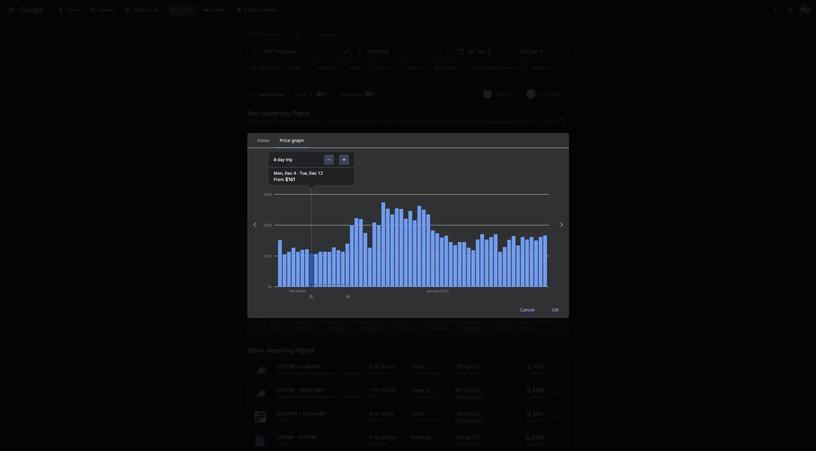 Task type: describe. For each thing, give the bounding box(es) containing it.
sfo – jfk
[[370, 190, 387, 194]]

1 inside 7:05 am + 1
[[324, 159, 325, 163]]

cost
[[271, 239, 279, 244]]

2 for 299
[[479, 366, 481, 371]]

sfo for 22
[[370, 442, 377, 447]]

connecting airports button
[[469, 63, 525, 73]]

for left your
[[399, 219, 408, 227]]

dec 2 – 9
[[294, 92, 313, 97]]

flights for other departing flights
[[296, 347, 315, 355]]

separate for 7:10 pm
[[277, 395, 292, 399]]

connecting airports
[[472, 65, 515, 71]]

7:10 pm – 10:05 am + 1
[[277, 387, 324, 394]]

for inside the least expensive flights for similar trips to new york usually cost between $215–500
[[310, 232, 316, 237]]

– inside 5 hr 33 min sfo – ewr
[[377, 143, 380, 147]]

1 stop
[[411, 388, 424, 394]]

based
[[261, 119, 272, 124]]

round for 376
[[527, 143, 537, 148]]

hr inside 1 stop 1 hr 48 min phx
[[414, 371, 418, 376]]

emissions
[[435, 65, 455, 71]]

history
[[267, 262, 282, 268]]

+ for 10:05 am
[[321, 387, 323, 391]]

currently
[[285, 219, 310, 227]]

leaves san francisco international airport at 10:54 pm on saturday, december 2 and arrives at laguardia airport at 10:04 am on sunday, december 3. element
[[277, 411, 328, 417]]

date grid button
[[479, 88, 520, 100]]

22
[[380, 435, 386, 441]]

convenience
[[296, 119, 318, 124]]

prices include required taxes + fees for 1 adult. optional charges and bag fees may apply. passenger assistance
[[329, 119, 526, 124]]

– inside 8 hr 10 min sfo – lga
[[377, 419, 380, 423]]

the least expensive flights for similar trips to new york usually cost between $215–500
[[255, 232, 366, 244]]

10:54 pm
[[277, 411, 298, 417]]

similar
[[317, 232, 331, 237]]

flights inside the least expensive flights for similar trips to new york usually cost between $215–500
[[296, 232, 309, 237]]

round for 257
[[527, 395, 537, 400]]

0 horizontal spatial search
[[299, 262, 314, 268]]

between
[[281, 239, 298, 244]]

graph
[[551, 91, 563, 97]]

learn more about ranking image
[[319, 119, 325, 124]]

usual
[[383, 219, 398, 227]]

co for 245
[[472, 411, 479, 417]]

kg for 305
[[465, 435, 471, 441]]

7:00 am
[[277, 135, 296, 142]]

price for price graph
[[539, 91, 550, 97]]

any dates
[[341, 92, 362, 97]]

228 us dollars text field for 376
[[533, 135, 544, 142]]

sfo for 33
[[370, 143, 377, 147]]

2 fees from the left
[[459, 119, 467, 124]]

hr for 55
[[375, 388, 380, 394]]

avg for 299
[[455, 372, 462, 376]]

ok
[[553, 307, 559, 313]]

stops button
[[285, 63, 312, 73]]

min for 10
[[387, 411, 395, 417]]

frontier, spirit for 11 hr 55 min
[[339, 395, 363, 399]]

dec inside find the best price region
[[294, 92, 303, 97]]

$159 for $159 is low
[[422, 237, 431, 242]]

tickets for 6:45 am
[[293, 371, 305, 376]]

united for 1:15 pm
[[277, 442, 288, 447]]

+33% emissions button
[[453, 182, 489, 196]]

find the best price region
[[247, 88, 569, 105]]

0 vertical spatial low
[[311, 219, 322, 227]]

376 kg co +23% emissions
[[455, 135, 484, 147]]

by:
[[553, 118, 559, 124]]

phx
[[432, 371, 440, 376]]

for left this
[[283, 262, 289, 268]]

$215
[[439, 251, 448, 256]]

airlines
[[318, 65, 334, 71]]

1 stop flight. element for 8 hr 38 min
[[411, 364, 424, 371]]

ranked
[[247, 119, 260, 124]]

—
[[323, 219, 329, 227]]

2 and from the left
[[444, 119, 450, 124]]

trip for 376
[[538, 143, 544, 148]]

299 kg co 2
[[455, 364, 481, 371]]

scroll backward image
[[247, 217, 262, 232]]

hr for 38
[[374, 364, 379, 370]]

price button
[[374, 63, 399, 73]]

min for 8
[[422, 395, 429, 399]]

co for 376
[[471, 135, 479, 142]]

delta
[[277, 190, 286, 194]]

emissions down 299 kg co 2
[[463, 372, 481, 376]]

apply.
[[476, 119, 487, 124]]

5 hr 33 min sfo – ewr
[[370, 135, 395, 147]]

track
[[258, 92, 270, 97]]

track prices
[[258, 92, 284, 97]]

kg for 376
[[464, 135, 470, 142]]

2 round trip from the top
[[527, 190, 544, 195]]

8 for 8 hr 38 min
[[370, 364, 373, 370]]

7:05 am + 1
[[304, 159, 325, 165]]

8 inside layover (1 of 1) is a 5 hr 8 min overnight layover at dallas/fort worth international airport in dallas. element
[[419, 395, 421, 399]]

passenger assistance button
[[488, 119, 526, 124]]

38
[[380, 364, 386, 370]]

bags
[[351, 65, 361, 71]]

lga for 55
[[380, 395, 387, 399]]

228 us dollars text field for 305
[[533, 435, 544, 441]]

spirit for 8 hr 38 min
[[354, 371, 363, 376]]

co for 299
[[471, 364, 479, 370]]

Departure text field
[[468, 43, 496, 60]]

hr for 10
[[374, 411, 379, 417]]

airlines button
[[314, 63, 344, 73]]

ewr for 38
[[380, 371, 388, 376]]

5 for 33
[[370, 135, 373, 142]]

connecting
[[472, 65, 497, 71]]

prices for prices include required taxes + fees for 1 adult. optional charges and bag fees may apply. passenger assistance
[[329, 119, 340, 124]]

7:15 am
[[277, 182, 294, 189]]

charges
[[429, 119, 443, 124]]

leaves san francisco international airport at 7:07 pm on saturday, december 2 and arrives at newark liberty international airport at 6:45 am on sunday, december 3. element
[[277, 364, 322, 370]]

layover (1 of 1) is a 5 hr 8 min overnight layover at dallas/fort worth international airport in dallas. element
[[411, 395, 452, 400]]

6:45 am
[[300, 364, 319, 370]]

leaves san francisco international airport at 7:10 pm on saturday, december 2 and arrives at laguardia airport at 10:05 am on sunday, december 3. element
[[277, 387, 324, 394]]

Arrival time: 10:04 AM on  Sunday, December 3. text field
[[303, 411, 328, 417]]

total duration 8 hr 10 min. element
[[370, 411, 411, 418]]

1 inside popup button
[[303, 32, 306, 37]]

include
[[341, 119, 354, 124]]

emissions button
[[431, 63, 466, 73]]

round for 305
[[527, 443, 537, 447]]

- for 8 hr 10 min
[[455, 419, 457, 423]]

– inside 10:54 pm – 10:04 am + 1
[[299, 411, 302, 417]]

– up than on the left of the page
[[377, 190, 380, 194]]

sort by: button
[[541, 115, 569, 127]]

united for 7:00 am
[[277, 143, 288, 147]]

sort
[[543, 118, 552, 124]]

min inside 1 stop 1 hr 10 min atl
[[424, 419, 431, 423]]

ewr for 22
[[380, 442, 388, 447]]

1 and from the left
[[288, 119, 295, 124]]

emissions down 257 kg co 2
[[465, 395, 483, 400]]

min for 38
[[387, 364, 395, 370]]

emissions down 245 kg co 2
[[465, 419, 483, 423]]

total duration 5 hr 33 min. element
[[370, 135, 411, 142]]

kg for 245
[[465, 411, 470, 417]]

avg for 305
[[455, 442, 462, 447]]

min for 33
[[387, 135, 395, 142]]

cancel button
[[513, 302, 543, 318]]

min for 55
[[388, 388, 397, 394]]

1 inside 7:07 pm – 6:45 am + 1
[[321, 364, 322, 368]]

round trip for 257
[[527, 395, 544, 400]]

leaves san francisco international airport at 10:40 pm on saturday, december 2 and arrives at john f. kennedy international airport at 7:05 am on sunday, december 3. element
[[277, 159, 325, 165]]

this price for this flight doesn't include overhead bin access. if you need a carry-on bag, use the bags filter to update prices. image for $159
[[526, 363, 533, 371]]

7:00 am – 3:33 pm united
[[277, 135, 319, 147]]

Departure time: 10:40 PM. text field
[[277, 159, 298, 165]]

price history for this search
[[255, 262, 314, 268]]

hr for 22
[[374, 435, 379, 441]]

33
[[380, 135, 386, 142]]

the
[[255, 232, 263, 237]]

booked for 10:05 am
[[306, 395, 319, 399]]

Arrival time: 3:33 PM. text field
[[301, 135, 319, 142]]

nonstop flight. element for 5 hr 22 min
[[411, 435, 431, 442]]

total duration 8 hr 38 min. element
[[370, 364, 411, 371]]

emissions inside popup button
[[466, 190, 484, 194]]

12
[[318, 171, 323, 176]]

co for 305
[[472, 435, 480, 441]]

1 inside 10:54 pm – 10:04 am + 1
[[327, 411, 328, 415]]

passenger
[[488, 119, 506, 124]]

prices are currently low — $167 cheaper than usual for your search
[[255, 219, 442, 227]]

avg emissions for 305
[[455, 442, 481, 447]]

least
[[264, 232, 274, 237]]

Departure time: 10:54 PM. text field
[[277, 411, 298, 417]]

7:05 am
[[304, 159, 322, 165]]

day
[[278, 157, 285, 162]]

jfk
[[380, 190, 387, 194]]

Departure time: 1:15 PM. text field
[[277, 435, 293, 441]]

may
[[468, 119, 475, 124]]

20%
[[457, 419, 464, 423]]

frontier, for 8
[[339, 371, 353, 376]]

1 stop 1 hr 48 min phx
[[411, 364, 440, 376]]

– inside 7:10 pm – 10:05 am + 1
[[295, 388, 299, 394]]

this
[[290, 262, 298, 268]]

optional
[[413, 119, 428, 124]]

+ for 6:45 am
[[319, 364, 321, 368]]

Arrival time: 7:05 AM on  Sunday, December 3. text field
[[304, 159, 325, 165]]

departing for other
[[266, 347, 295, 355]]

$228 for 305
[[533, 435, 544, 441]]

10:40 pm
[[277, 159, 298, 165]]

all filters button
[[247, 63, 283, 73]]

this price for this flight doesn't include overhead bin access. if you need a carry-on bag, use the bags filter to update prices. image for $188
[[526, 387, 533, 394]]

min inside 1 stop 1 hr 48 min phx
[[424, 371, 431, 376]]

ewr for 33
[[380, 143, 388, 147]]

Arrival time: 4:00 PM. text field
[[300, 182, 319, 189]]



Task type: locate. For each thing, give the bounding box(es) containing it.
2 together from the top
[[320, 395, 335, 399]]

8 down 11
[[370, 411, 373, 417]]

separate
[[277, 371, 292, 376], [277, 395, 292, 399]]

5 round from the top
[[527, 419, 537, 423]]

4:00 pm
[[300, 182, 319, 189]]

lga down 55
[[380, 395, 387, 399]]

all filters
[[259, 65, 278, 71]]

3 round from the top
[[527, 372, 537, 376]]

1 vertical spatial 1 stop flight. element
[[411, 388, 424, 395]]

min left atl
[[424, 419, 431, 423]]

6 round from the top
[[527, 443, 537, 447]]

separate tickets booked together. this trip includes tickets from multiple airlines. missed connections may be protected by kiwi.com.. element for 6:45 am
[[277, 371, 335, 376]]

10:54 pm – 10:04 am + 1
[[277, 411, 328, 417]]

– inside 7:00 am – 3:33 pm united
[[297, 135, 300, 142]]

1 vertical spatial stop
[[414, 388, 424, 394]]

2 lga from the top
[[380, 419, 387, 423]]

0 vertical spatial price
[[378, 65, 388, 71]]

dfw
[[430, 395, 438, 399]]

2 booked from the top
[[306, 395, 319, 399]]

together for 6:45 am
[[320, 371, 335, 376]]

5 round trip from the top
[[527, 419, 544, 423]]

ewr down the 38
[[380, 371, 388, 376]]

$216
[[533, 411, 544, 417]]

2 inside 257 kg co 2
[[479, 389, 481, 395]]

2 nonstop from the top
[[411, 435, 431, 441]]

8 for 8 hr 10 min
[[370, 411, 373, 417]]

kg inside 245 kg co 2
[[465, 411, 470, 417]]

- for 11 hr 55 min
[[455, 395, 457, 400]]

prices right learn more about ranking icon
[[329, 119, 340, 124]]

2 vertical spatial flights
[[296, 347, 315, 355]]

this price for this flight doesn't include overhead bin access. if you need a carry-on bag, use the bags filter to update prices. image
[[526, 363, 533, 371], [526, 387, 533, 394]]

price inside price graph button
[[539, 91, 550, 97]]

1 horizontal spatial fees
[[459, 119, 467, 124]]

nonstop flight. element down optional
[[411, 135, 431, 142]]

Return text field
[[521, 43, 550, 60]]

avg emissions for 299
[[455, 372, 481, 376]]

prices up the
[[255, 219, 273, 227]]

avg down 305
[[455, 442, 462, 447]]

$188
[[533, 388, 544, 394]]

sfo for 10
[[370, 419, 377, 423]]

0 vertical spatial lga
[[380, 395, 387, 399]]

1 horizontal spatial prices
[[329, 119, 340, 124]]

min right the 38
[[387, 364, 395, 370]]

emissions right +23% on the top right of page
[[466, 143, 484, 147]]

together down arrival time: 6:45 am on  sunday, december 3. text field
[[320, 371, 335, 376]]

0 vertical spatial united
[[277, 143, 288, 147]]

1 spirit from the top
[[354, 371, 363, 376]]

1 tickets from the top
[[293, 371, 305, 376]]

sfo inside 8 hr 38 min sfo – ewr
[[370, 371, 377, 376]]

None search field
[[247, 29, 569, 83]]

1 avg emissions from the top
[[455, 372, 481, 376]]

nonstop for 5 hr 22 min
[[411, 435, 431, 441]]

united
[[277, 143, 288, 147], [277, 442, 288, 447]]

2 inside 299 kg co 2
[[479, 366, 481, 371]]

1 vertical spatial spirit
[[354, 395, 363, 399]]

main content containing best departing flights
[[247, 88, 575, 451]]

1 horizontal spatial 10
[[419, 419, 423, 423]]

0 vertical spatial booked
[[306, 371, 319, 376]]

0 vertical spatial nonstop flight. element
[[411, 135, 431, 142]]

price graph button
[[523, 88, 568, 100]]

booked
[[306, 371, 319, 376], [306, 395, 319, 399]]

sfo down total duration 5 hr 33 min. element
[[370, 143, 377, 147]]

flights up 6:45 am
[[296, 347, 315, 355]]

round trip for 299
[[527, 372, 544, 376]]

Arrival time: 9:37 PM. text field
[[299, 435, 317, 441]]

4 round from the top
[[527, 395, 537, 400]]

1 vertical spatial separate tickets booked together
[[277, 395, 335, 399]]

6 round trip from the top
[[527, 443, 544, 447]]

1 horizontal spatial $159
[[533, 364, 544, 370]]

separate tickets booked together down 10:05 am at the left
[[277, 395, 335, 399]]

prices
[[271, 92, 284, 97]]

1 stop flight. element up 5 hr 8 min dfw
[[411, 388, 424, 395]]

228 us dollars text field down sort
[[533, 135, 544, 142]]

total duration 5 hr 22 min. element
[[370, 435, 411, 442]]

5 hr 8 min dfw
[[411, 395, 438, 399]]

departing up on
[[262, 109, 291, 117]]

date grid
[[496, 91, 515, 97]]

round trip for 245
[[527, 419, 544, 423]]

1 vertical spatial this price for this flight doesn't include overhead bin access. if you need a carry-on bag, use the bags filter to update prices. image
[[525, 434, 533, 441]]

hr inside 5 hr 33 min sfo – ewr
[[374, 135, 379, 142]]

3 sfo from the top
[[370, 371, 377, 376]]

tickets down leaves san francisco international airport at 7:07 pm on saturday, december 2 and arrives at newark liberty international airport at 6:45 am on sunday, december 3. element
[[293, 371, 305, 376]]

avg emissions
[[455, 372, 481, 376], [455, 442, 481, 447]]

hr inside 8 hr 10 min sfo – lga
[[374, 411, 379, 417]]

frontier
[[277, 419, 290, 423]]

1 vertical spatial nonstop
[[411, 435, 431, 441]]

round for 245
[[527, 419, 537, 423]]

1 horizontal spatial dec
[[294, 92, 303, 97]]

ewr inside 5 hr 33 min sfo – ewr
[[380, 143, 388, 147]]

layover (1 of 1) is a 1 hr 48 min layover at phoenix sky harbor international airport in phoenix. element
[[411, 371, 452, 376]]

1 vertical spatial separate tickets booked together. this trip includes tickets from multiple airlines. missed connections may be protected by kiwi.com.. element
[[277, 395, 335, 399]]

price right bags popup button
[[378, 65, 388, 71]]

0 vertical spatial -
[[298, 171, 299, 176]]

Departure time: 7:00 AM. text field
[[277, 135, 296, 142]]

2 inside '305 kg co 2'
[[480, 437, 482, 442]]

ewr down 33
[[380, 143, 388, 147]]

2 frontier, from the top
[[339, 395, 353, 399]]

0 horizontal spatial dec
[[285, 171, 293, 176]]

adult.
[[402, 119, 412, 124]]

round for 299
[[527, 372, 537, 376]]

0 vertical spatial avg
[[455, 372, 462, 376]]

228 us dollars text field down $216 text box
[[533, 435, 544, 441]]

$228 down $216 text box
[[533, 435, 544, 441]]

– right 10:54 pm
[[299, 411, 302, 417]]

1 nonstop from the top
[[411, 135, 431, 142]]

– right 7:07 pm 'text field'
[[296, 364, 299, 370]]

5 for 8
[[411, 395, 413, 399]]

min right 33
[[387, 135, 395, 142]]

–
[[297, 135, 300, 142], [377, 143, 380, 147], [295, 182, 299, 189], [377, 190, 380, 194], [296, 364, 299, 370], [377, 371, 380, 376], [295, 388, 299, 394], [377, 395, 380, 399], [299, 411, 302, 417], [377, 419, 380, 423], [294, 435, 298, 441], [377, 442, 380, 447]]

1 booked from the top
[[306, 371, 319, 376]]

10:05 am
[[300, 388, 321, 394]]

sfo for 55
[[370, 395, 377, 399]]

flights up convenience
[[292, 109, 310, 117]]

1 vertical spatial $159
[[533, 364, 544, 370]]

1:15 pm – 9:37 pm united
[[277, 435, 317, 447]]

separate tickets booked together for 10:05 am
[[277, 395, 335, 399]]

sfo inside 8 hr 10 min sfo – lga
[[370, 419, 377, 423]]

layover (1 of 1) is a 1 hr 10 min layover at hartsfield-jackson atlanta international airport in atlanta. element
[[411, 418, 452, 423]]

2 vertical spatial stop
[[414, 411, 424, 417]]

new
[[347, 232, 356, 237]]

1 vertical spatial 8
[[419, 395, 421, 399]]

min
[[387, 135, 395, 142], [387, 364, 395, 370], [424, 371, 431, 376], [388, 388, 397, 394], [422, 395, 429, 399], [387, 411, 395, 417], [424, 419, 431, 423], [387, 435, 395, 441]]

your
[[409, 219, 422, 227]]

leaves san francisco international airport at 7:00 am on saturday, december 2 and arrives at newark liberty international airport at 3:33 pm on saturday, december 2. element
[[277, 135, 319, 142]]

swap origin and destination. image
[[344, 48, 351, 55]]

5 inside 5 hr 33 min sfo – ewr
[[370, 135, 373, 142]]

kg for 257
[[464, 388, 470, 394]]

1 vertical spatial avg
[[455, 442, 462, 447]]

2 vertical spatial -
[[455, 419, 457, 423]]

stop up 5 hr 8 min dfw
[[414, 388, 424, 394]]

united down departure time: 1:15 pm. text box
[[277, 442, 288, 447]]

1 vertical spatial booked
[[306, 395, 319, 399]]

round trip for 305
[[527, 443, 544, 447]]

times button
[[402, 63, 428, 73]]

filters
[[266, 65, 278, 71]]

min inside 5 hr 33 min sfo – ewr
[[387, 135, 395, 142]]

0 vertical spatial $159
[[422, 237, 431, 242]]

0 vertical spatial this price for this flight doesn't include overhead bin access. if you need a carry-on bag, use the bags filter to update prices. image
[[526, 410, 533, 418]]

1 vertical spatial 228 us dollars text field
[[533, 435, 544, 441]]

co right '299'
[[471, 364, 479, 370]]

hr left 33
[[374, 135, 379, 142]]

sfo down 11
[[370, 395, 377, 399]]

10 left atl
[[419, 419, 423, 423]]

8
[[370, 364, 373, 370], [419, 395, 421, 399], [370, 411, 373, 417]]

hr for 8
[[414, 395, 418, 399]]

price
[[378, 65, 388, 71], [539, 91, 550, 97], [255, 262, 266, 268]]

hr inside 5 hr 22 min sfo – ewr
[[374, 435, 379, 441]]

3:33 pm
[[301, 135, 319, 142]]

stop inside 1 stop 1 hr 48 min phx
[[414, 364, 424, 370]]

– inside 5 hr 22 min sfo – ewr
[[377, 442, 380, 447]]

6 sfo from the top
[[370, 442, 377, 447]]

nonstop down optional
[[411, 135, 431, 142]]

trip for 257
[[538, 395, 544, 400]]

3 1 stop flight. element from the top
[[411, 411, 424, 418]]

total duration 11 hr 55 min. element
[[370, 388, 411, 395]]

216 US dollars text field
[[533, 411, 544, 417]]

1 this price for this flight doesn't include overhead bin access. if you need a carry-on bag, use the bags filter to update prices. image from the top
[[526, 363, 533, 371]]

5 inside 5 hr 22 min sfo – ewr
[[370, 435, 373, 441]]

view price history image
[[553, 219, 561, 227]]

stop up layover (1 of 1) is a 1 hr 10 min layover at hartsfield-jackson atlanta international airport in atlanta. element
[[414, 411, 424, 417]]

2 spirit from the top
[[354, 395, 363, 399]]

Departure time: 7:10 PM. text field
[[277, 388, 294, 394]]

8-day trip
[[274, 157, 293, 162]]

any
[[341, 92, 349, 97]]

search up $159 is low
[[423, 219, 442, 227]]

round
[[527, 143, 537, 148], [527, 190, 537, 195], [527, 372, 537, 376], [527, 395, 537, 400], [527, 419, 537, 423], [527, 443, 537, 447]]

from
[[274, 177, 284, 182]]

stop inside 'element'
[[414, 388, 424, 394]]

- down 245 at the right of page
[[455, 419, 457, 423]]

1 horizontal spatial and
[[444, 119, 450, 124]]

1 separate from the top
[[277, 371, 292, 376]]

cancel
[[521, 307, 535, 313]]

1 frontier, spirit from the top
[[339, 371, 363, 376]]

flights up $215–500
[[296, 232, 309, 237]]

hr inside 8 hr 38 min sfo – ewr
[[374, 364, 379, 370]]

3 ewr from the top
[[380, 442, 388, 447]]

$500
[[522, 251, 531, 256]]

5 left 22
[[370, 435, 373, 441]]

other
[[247, 347, 265, 355]]

– down total duration 5 hr 22 min. element on the bottom of the page
[[377, 442, 380, 447]]

emissions
[[466, 143, 484, 147], [466, 190, 484, 194], [463, 372, 481, 376], [465, 395, 483, 400], [465, 419, 483, 423], [463, 442, 481, 447]]

hr left the 38
[[374, 364, 379, 370]]

leaves san francisco international airport at 7:15 am on saturday, december 2 and arrives at john f. kennedy international airport at 4:00 pm on saturday, december 2. element
[[277, 182, 319, 189]]

4 round trip from the top
[[527, 395, 544, 400]]

1 horizontal spatial search
[[423, 219, 442, 227]]

1 vertical spatial united
[[277, 442, 288, 447]]

10 inside 1 stop 1 hr 10 min atl
[[419, 419, 423, 423]]

departing up 7:07 pm 'text field'
[[266, 347, 295, 355]]

8 hr 10 min sfo – lga
[[370, 411, 395, 423]]

duration
[[532, 65, 550, 71]]

separate tickets booked together. this trip includes tickets from multiple airlines. missed connections may be protected by kiwi.com.. element down 6:45 am
[[277, 371, 335, 376]]

co inside '305 kg co 2'
[[472, 435, 480, 441]]

1 vertical spatial avg emissions
[[455, 442, 481, 447]]

hr
[[374, 135, 379, 142], [374, 364, 379, 370], [414, 371, 418, 376], [375, 388, 380, 394], [414, 395, 418, 399], [374, 411, 379, 417], [414, 419, 418, 423], [374, 435, 379, 441]]

1 vertical spatial tickets
[[293, 395, 305, 399]]

sfo for 38
[[370, 371, 377, 376]]

10 down 11 hr 55 min sfo – lga
[[380, 411, 385, 417]]

taxes
[[370, 119, 380, 124]]

159 US dollars text field
[[533, 364, 544, 370]]

emissions down '305 kg co 2'
[[463, 442, 481, 447]]

emissions inside 376 kg co +23% emissions
[[466, 143, 484, 147]]

1 inside 7:10 pm – 10:05 am + 1
[[323, 387, 324, 391]]

– inside 7:15 am – 4:00 pm delta
[[295, 182, 299, 189]]

round trip
[[527, 143, 544, 148], [527, 190, 544, 195], [527, 372, 544, 376], [527, 395, 544, 400], [527, 419, 544, 423], [527, 443, 544, 447]]

2 for 257
[[479, 389, 481, 395]]

sfo inside 5 hr 33 min sfo – ewr
[[370, 143, 377, 147]]

separate tickets booked together. this trip includes tickets from multiple airlines. missed connections may be protected by kiwi.com.. element down 10:05 am at the left
[[277, 395, 335, 399]]

188 US dollars text field
[[533, 388, 544, 394]]

date
[[496, 91, 505, 97]]

Departure time: 7:15 AM. text field
[[277, 182, 294, 189]]

1 vertical spatial frontier,
[[339, 395, 353, 399]]

0 vertical spatial tickets
[[293, 371, 305, 376]]

1 frontier, from the top
[[339, 371, 353, 376]]

1 round trip from the top
[[527, 143, 544, 148]]

kg right 376
[[464, 135, 470, 142]]

1 vertical spatial nonstop flight. element
[[411, 435, 431, 442]]

Arrival time: 6:45 AM on  Sunday, December 3. text field
[[300, 364, 322, 370]]

0 vertical spatial separate tickets booked together
[[277, 371, 335, 376]]

– inside '1:15 pm – 9:37 pm united'
[[294, 435, 298, 441]]

0 vertical spatial 10
[[380, 411, 385, 417]]

united down 7:00 am text box
[[277, 143, 288, 147]]

1 separate tickets booked together. this trip includes tickets from multiple airlines. missed connections may be protected by kiwi.com.. element from the top
[[277, 371, 335, 376]]

0 horizontal spatial price
[[255, 262, 266, 268]]

1 ewr from the top
[[380, 143, 388, 147]]

on
[[273, 119, 278, 124]]

+
[[381, 119, 383, 124], [322, 159, 324, 163], [319, 364, 321, 368], [321, 387, 323, 391], [325, 411, 327, 415]]

3 round trip from the top
[[527, 372, 544, 376]]

1 vertical spatial together
[[320, 395, 335, 399]]

0 vertical spatial frontier,
[[339, 371, 353, 376]]

separate tickets booked together down 6:45 am
[[277, 371, 335, 376]]

2 for 245
[[479, 413, 482, 418]]

dec left the 12
[[309, 171, 317, 176]]

spirit left 8 hr 38 min sfo – ewr
[[354, 371, 363, 376]]

0 vertical spatial separate tickets booked together. this trip includes tickets from multiple airlines. missed connections may be protected by kiwi.com.. element
[[277, 371, 335, 376]]

lga down total duration 8 hr 10 min. element
[[380, 419, 387, 423]]

co for 257
[[471, 388, 479, 394]]

0 horizontal spatial prices
[[255, 219, 273, 227]]

price graph
[[539, 91, 563, 97]]

2 vertical spatial ewr
[[380, 442, 388, 447]]

bag
[[452, 119, 458, 124]]

hr down 1 stop
[[414, 395, 418, 399]]

1 stop flight. element
[[411, 364, 424, 371], [411, 388, 424, 395], [411, 411, 424, 418]]

1 vertical spatial frontier, spirit
[[339, 395, 363, 399]]

separate down 7:07 pm
[[277, 371, 292, 376]]

prices for prices are currently low — $167 cheaper than usual for your search
[[255, 219, 273, 227]]

7:10 pm
[[277, 388, 294, 394]]

booked down the arrival time: 10:05 am on  sunday, december 3. text field
[[306, 395, 319, 399]]

1 together from the top
[[320, 371, 335, 376]]

0 vertical spatial frontier, spirit
[[339, 371, 363, 376]]

- down 257
[[455, 395, 457, 400]]

1 stop flight. element up 48
[[411, 364, 424, 371]]

stop for 1 stop 1 hr 48 min phx
[[414, 364, 424, 370]]

stops
[[289, 65, 301, 71]]

2 ewr from the top
[[380, 371, 388, 376]]

min inside 8 hr 10 min sfo – lga
[[387, 411, 395, 417]]

dec left 2 – 9
[[294, 92, 303, 97]]

low left —
[[311, 219, 322, 227]]

nonstop flight. element
[[411, 135, 431, 142], [411, 435, 431, 442]]

3 stop from the top
[[414, 411, 424, 417]]

best
[[247, 109, 260, 117]]

frontier, for 11
[[339, 395, 353, 399]]

2 avg emissions from the top
[[455, 442, 481, 447]]

learn more about tracked prices image
[[285, 92, 291, 97]]

1 vertical spatial prices
[[255, 219, 273, 227]]

1 round from the top
[[527, 143, 537, 148]]

tue,
[[300, 171, 308, 176]]

booked for 6:45 am
[[306, 371, 319, 376]]

kg inside 299 kg co 2
[[465, 364, 470, 370]]

1 vertical spatial -
[[455, 395, 457, 400]]

0 vertical spatial nonstop
[[411, 135, 431, 142]]

fees
[[384, 119, 392, 124], [459, 119, 467, 124]]

0 vertical spatial search
[[423, 219, 442, 227]]

5 down 1 stop
[[411, 395, 413, 399]]

nonstop down layover (1 of 1) is a 1 hr 10 min layover at hartsfield-jackson atlanta international airport in atlanta. element
[[411, 435, 431, 441]]

+33%
[[455, 190, 465, 194]]

co inside 245 kg co 2
[[472, 411, 479, 417]]

8 down 1 stop
[[419, 395, 421, 399]]

alaska
[[277, 166, 289, 171]]

+ inside 10:54 pm – 10:04 am + 1
[[325, 411, 327, 415]]

hr inside 1 stop 1 hr 10 min atl
[[414, 419, 418, 423]]

1 nonstop flight. element from the top
[[411, 135, 431, 142]]

0 vertical spatial stop
[[414, 364, 424, 370]]

8 inside 8 hr 10 min sfo – lga
[[370, 411, 373, 417]]

0 vertical spatial 1 stop flight. element
[[411, 364, 424, 371]]

2 round from the top
[[527, 190, 537, 195]]

Arrival time: 10:05 AM on  Sunday, December 3. text field
[[300, 387, 324, 394]]

co right 305
[[472, 435, 480, 441]]

duration button
[[528, 63, 560, 73]]

scroll forward image
[[554, 217, 569, 232]]

bags button
[[347, 63, 371, 73]]

round trip for 376
[[527, 143, 544, 148]]

1 vertical spatial separate
[[277, 395, 292, 399]]

nonstop for 5 hr 33 min
[[411, 135, 431, 142]]

united inside '1:15 pm – 9:37 pm united'
[[277, 442, 288, 447]]

1 vertical spatial 5
[[411, 395, 413, 399]]

$215–500
[[299, 239, 319, 244]]

sfo down total duration 5 hr 22 min. element on the bottom of the page
[[370, 442, 377, 447]]

min inside 8 hr 38 min sfo – ewr
[[387, 364, 395, 370]]

fees right bag
[[459, 119, 467, 124]]

leaves san francisco international airport at 1:15 pm on saturday, december 2 and arrives at newark liberty international airport at 9:37 pm on saturday, december 2. element
[[277, 435, 317, 441]]

2 inside 245 kg co 2
[[479, 413, 482, 418]]

0 horizontal spatial fees
[[384, 119, 392, 124]]

prices
[[329, 119, 340, 124], [255, 219, 273, 227]]

0 vertical spatial this price for this flight doesn't include overhead bin access. if you need a carry-on bag, use the bags filter to update prices. image
[[526, 363, 533, 371]]

price left history
[[255, 262, 266, 268]]

usually
[[255, 239, 269, 244]]

kg right 305
[[465, 435, 471, 441]]

1 vertical spatial departing
[[266, 347, 295, 355]]

- right 4
[[298, 171, 299, 176]]

for left adult.
[[393, 119, 398, 124]]

1 vertical spatial price
[[539, 91, 550, 97]]

to
[[342, 232, 346, 237]]

assistance
[[507, 119, 526, 124]]

2 vertical spatial price
[[255, 262, 266, 268]]

united inside 7:00 am – 3:33 pm united
[[277, 143, 288, 147]]

search right this
[[299, 262, 314, 268]]

1 button
[[292, 29, 317, 40]]

305
[[455, 435, 464, 441]]

min right 55
[[388, 388, 397, 394]]

min for 22
[[387, 435, 395, 441]]

kg for 299
[[465, 364, 470, 370]]

1 sfo from the top
[[370, 143, 377, 147]]

sfo inside 11 hr 55 min sfo – lga
[[370, 395, 377, 399]]

kg inside 257 kg co 2
[[464, 388, 470, 394]]

lga inside 11 hr 55 min sfo – lga
[[380, 395, 387, 399]]

+ inside 7:05 am + 1
[[322, 159, 324, 163]]

– right 7:10 pm text box
[[295, 388, 299, 394]]

1 separate tickets booked together from the top
[[277, 371, 335, 376]]

1 vertical spatial lga
[[380, 419, 387, 423]]

+ for 10:04 am
[[325, 411, 327, 415]]

376
[[455, 135, 463, 142]]

0 vertical spatial separate
[[277, 371, 292, 376]]

0 vertical spatial flights
[[292, 109, 310, 117]]

price inside price popup button
[[378, 65, 388, 71]]

tickets
[[293, 371, 305, 376], [293, 395, 305, 399]]

separate tickets booked together for 6:45 am
[[277, 371, 335, 376]]

0 horizontal spatial low
[[311, 219, 322, 227]]

2 united from the top
[[277, 442, 288, 447]]

sfo left jfk
[[370, 190, 377, 194]]

$167
[[330, 219, 343, 227]]

– inside 7:07 pm – 6:45 am + 1
[[296, 364, 299, 370]]

0 vertical spatial together
[[320, 371, 335, 376]]

co inside 257 kg co 2
[[471, 388, 479, 394]]

– right departure time: 1:15 pm. text box
[[294, 435, 298, 441]]

$159 for $159
[[533, 364, 544, 370]]

co
[[471, 135, 479, 142], [471, 364, 479, 370], [471, 388, 479, 394], [472, 411, 479, 417], [472, 435, 480, 441]]

co inside 376 kg co +23% emissions
[[471, 135, 479, 142]]

0 vertical spatial ewr
[[380, 143, 388, 147]]

co inside 299 kg co 2
[[471, 364, 479, 370]]

5 left 33
[[370, 135, 373, 142]]

10
[[380, 411, 385, 417], [419, 419, 423, 423]]

low right is
[[437, 237, 444, 242]]

2 sfo from the top
[[370, 190, 377, 194]]

2 stop from the top
[[414, 388, 424, 394]]

price for price history for this search
[[255, 262, 266, 268]]

0 vertical spatial 228 us dollars text field
[[533, 135, 544, 142]]

$228 down sort
[[533, 135, 544, 142]]

2 for 305
[[480, 437, 482, 442]]

1 vertical spatial flights
[[296, 232, 309, 237]]

1 228 us dollars text field from the top
[[533, 135, 544, 142]]

1 horizontal spatial price
[[378, 65, 388, 71]]

1 lga from the top
[[380, 395, 387, 399]]

1 vertical spatial search
[[299, 262, 314, 268]]

kg inside '305 kg co 2'
[[465, 435, 471, 441]]

this price for this flight doesn't include overhead bin access. if you need a carry-on bag, use the bags filter to update prices. image for $216
[[526, 410, 533, 418]]

228 US dollars text field
[[533, 135, 544, 142], [533, 435, 544, 441]]

0 vertical spatial 8
[[370, 364, 373, 370]]

– down total duration 5 hr 33 min. element
[[377, 143, 380, 147]]

2 tickets from the top
[[293, 395, 305, 399]]

this price for this flight doesn't include overhead bin access. if you need a carry-on bag, use the bags filter to update prices. image for $228
[[525, 434, 533, 441]]

0 vertical spatial departing
[[262, 109, 291, 117]]

1 vertical spatial low
[[437, 237, 444, 242]]

2 separate tickets booked together from the top
[[277, 395, 335, 399]]

1 avg from the top
[[455, 372, 462, 376]]

stop for 1 stop 1 hr 10 min atl
[[414, 411, 424, 417]]

2 up -16% emissions
[[479, 389, 481, 395]]

1 united from the top
[[277, 143, 288, 147]]

0 vertical spatial spirit
[[354, 371, 363, 376]]

min inside 11 hr 55 min sfo – lga
[[388, 388, 397, 394]]

- inside mon, dec 4 - tue, dec 12 from $161
[[298, 171, 299, 176]]

0 horizontal spatial and
[[288, 119, 295, 124]]

9:37 pm
[[299, 435, 317, 441]]

1 stop flight. element for 8 hr 10 min
[[411, 411, 424, 418]]

is
[[432, 237, 436, 242]]

stop for 1 stop
[[414, 388, 424, 394]]

2 right '299'
[[479, 366, 481, 371]]

2 nonstop flight. element from the top
[[411, 435, 431, 442]]

nonstop flight. element for 5 hr 33 min
[[411, 135, 431, 142]]

5 sfo from the top
[[370, 419, 377, 423]]

spirit
[[354, 371, 363, 376], [354, 395, 363, 399]]

1 stop flight. element down 5 hr 8 min dfw
[[411, 411, 424, 418]]

+ inside 7:10 pm – 10:05 am + 1
[[321, 387, 323, 391]]

together for 10:05 am
[[320, 395, 335, 399]]

together down the arrival time: 10:05 am on  sunday, december 3. text field
[[320, 395, 335, 399]]

kg inside 376 kg co +23% emissions
[[464, 135, 470, 142]]

sfo down total duration 8 hr 10 min. element
[[370, 419, 377, 423]]

10 inside 8 hr 10 min sfo – lga
[[380, 411, 385, 417]]

price history graph application
[[255, 273, 562, 331]]

separate for 7:07 pm
[[277, 371, 292, 376]]

trip for 299
[[538, 372, 544, 376]]

2 vertical spatial 8
[[370, 411, 373, 417]]

1 vertical spatial 10
[[419, 419, 423, 423]]

ranked based on price and convenience
[[247, 119, 318, 124]]

1 vertical spatial this price for this flight doesn't include overhead bin access. if you need a carry-on bag, use the bags filter to update prices. image
[[526, 387, 533, 394]]

0 vertical spatial prices
[[329, 119, 340, 124]]

2 separate from the top
[[277, 395, 292, 399]]

stop inside 1 stop 1 hr 10 min atl
[[414, 411, 424, 417]]

sfo
[[370, 143, 377, 147], [370, 190, 377, 194], [370, 371, 377, 376], [370, 395, 377, 399], [370, 419, 377, 423], [370, 442, 377, 447]]

1 inside 'element'
[[411, 388, 413, 394]]

2 avg from the top
[[455, 442, 462, 447]]

ewr
[[380, 143, 388, 147], [380, 371, 388, 376], [380, 442, 388, 447]]

hr right 11
[[375, 388, 380, 394]]

Departure time: 7:07 PM. text field
[[277, 364, 295, 370]]

0 horizontal spatial $159
[[422, 237, 431, 242]]

sfo up 11
[[370, 371, 377, 376]]

5 for 22
[[370, 435, 373, 441]]

2 right 305
[[480, 437, 482, 442]]

lga for 10
[[380, 419, 387, 423]]

separate tickets booked together. this trip includes tickets from multiple airlines. missed connections may be protected by kiwi.com.. element
[[277, 371, 335, 376], [277, 395, 335, 399]]

this price for this flight doesn't include overhead bin access. if you need a carry-on bag, use the bags filter to update prices. image
[[526, 410, 533, 418], [525, 434, 533, 441]]

bag fees button
[[452, 119, 467, 124]]

hr left 48
[[414, 371, 418, 376]]

11
[[370, 388, 374, 394]]

0 vertical spatial 5
[[370, 135, 373, 142]]

2 horizontal spatial dec
[[309, 171, 317, 176]]

avg down '299'
[[455, 372, 462, 376]]

$228 for 376
[[533, 135, 544, 142]]

2 vertical spatial 1 stop flight. element
[[411, 411, 424, 418]]

4 sfo from the top
[[370, 395, 377, 399]]

2 this price for this flight doesn't include overhead bin access. if you need a carry-on bag, use the bags filter to update prices. image from the top
[[526, 387, 533, 394]]

– inside 8 hr 38 min sfo – ewr
[[377, 371, 380, 376]]

1 fees from the left
[[384, 119, 392, 124]]

-16% emissions
[[455, 395, 483, 400]]

sfo inside 5 hr 22 min sfo – ewr
[[370, 442, 377, 447]]

min inside 5 hr 22 min sfo – ewr
[[387, 435, 395, 441]]

8 hr 38 min sfo – ewr
[[370, 364, 395, 376]]

2 vertical spatial 5
[[370, 435, 373, 441]]

hr inside 11 hr 55 min sfo – lga
[[375, 388, 380, 394]]

spirit for 11 hr 55 min
[[354, 395, 363, 399]]

– down total duration 8 hr 10 min. element
[[377, 419, 380, 423]]

nonstop flight. element down layover (1 of 1) is a 1 hr 10 min layover at hartsfield-jackson atlanta international airport in atlanta. element
[[411, 435, 431, 442]]

+ inside 7:07 pm – 6:45 am + 1
[[319, 364, 321, 368]]

price for price
[[378, 65, 388, 71]]

hr for 33
[[374, 135, 379, 142]]

trip for 245
[[538, 419, 544, 423]]

other departing flights
[[247, 347, 315, 355]]

– inside 11 hr 55 min sfo – lga
[[377, 395, 380, 399]]

8 inside 8 hr 38 min sfo – ewr
[[370, 364, 373, 370]]

$159 is low
[[422, 237, 444, 242]]

1 vertical spatial $228
[[533, 435, 544, 441]]

frontier, spirit
[[339, 371, 363, 376], [339, 395, 363, 399]]

0 horizontal spatial 10
[[380, 411, 385, 417]]

48
[[419, 371, 423, 376]]

departing for best
[[262, 109, 291, 117]]

$159 up 188 us dollars 'text box' at bottom right
[[533, 364, 544, 370]]

kg up -20% emissions
[[465, 411, 470, 417]]

305 kg co 2
[[455, 435, 482, 442]]

2 1 stop flight. element from the top
[[411, 388, 424, 395]]

ewr inside 5 hr 22 min sfo – ewr
[[380, 442, 388, 447]]

trip for 305
[[538, 443, 544, 447]]

none search field containing all filters
[[247, 29, 569, 83]]

co up -16% emissions
[[471, 388, 479, 394]]

atl
[[432, 419, 439, 423]]

emissions right +33%
[[466, 190, 484, 194]]

1 $228 from the top
[[533, 135, 544, 142]]

ewr inside 8 hr 38 min sfo – ewr
[[380, 371, 388, 376]]

separate tickets booked together. this trip includes tickets from multiple airlines. missed connections may be protected by kiwi.com.. element for 10:05 am
[[277, 395, 335, 399]]

1 horizontal spatial low
[[437, 237, 444, 242]]

hr left 22
[[374, 435, 379, 441]]

$159 left is
[[422, 237, 431, 242]]

2 $228 from the top
[[533, 435, 544, 441]]

lga inside 8 hr 10 min sfo – lga
[[380, 419, 387, 423]]

min right 22
[[387, 435, 395, 441]]

2 frontier, spirit from the top
[[339, 395, 363, 399]]

flights for best departing flights
[[292, 109, 310, 117]]

min right 48
[[424, 371, 431, 376]]

0 vertical spatial avg emissions
[[455, 372, 481, 376]]

tickets for 10:05 am
[[293, 395, 305, 399]]

– down 'total duration 8 hr 38 min.' element
[[377, 371, 380, 376]]

1 stop from the top
[[414, 364, 424, 370]]

0 vertical spatial $228
[[533, 135, 544, 142]]

2 horizontal spatial price
[[539, 91, 550, 97]]

1 vertical spatial ewr
[[380, 371, 388, 376]]

frontier, spirit for 8 hr 38 min
[[339, 371, 363, 376]]

required
[[355, 119, 369, 124]]

main content
[[247, 88, 575, 451]]

4
[[294, 171, 296, 176]]

price history graph image
[[255, 273, 562, 331]]

2 228 us dollars text field from the top
[[533, 435, 544, 441]]

2 separate tickets booked together. this trip includes tickets from multiple airlines. missed connections may be protected by kiwi.com.. element from the top
[[277, 395, 335, 399]]

1 1 stop flight. element from the top
[[411, 364, 424, 371]]

– down the total duration 11 hr 55 min. element
[[377, 395, 380, 399]]



Task type: vqa. For each thing, say whether or not it's contained in the screenshot.
first $228 from the top of the 'main content' containing Best departing flights
yes



